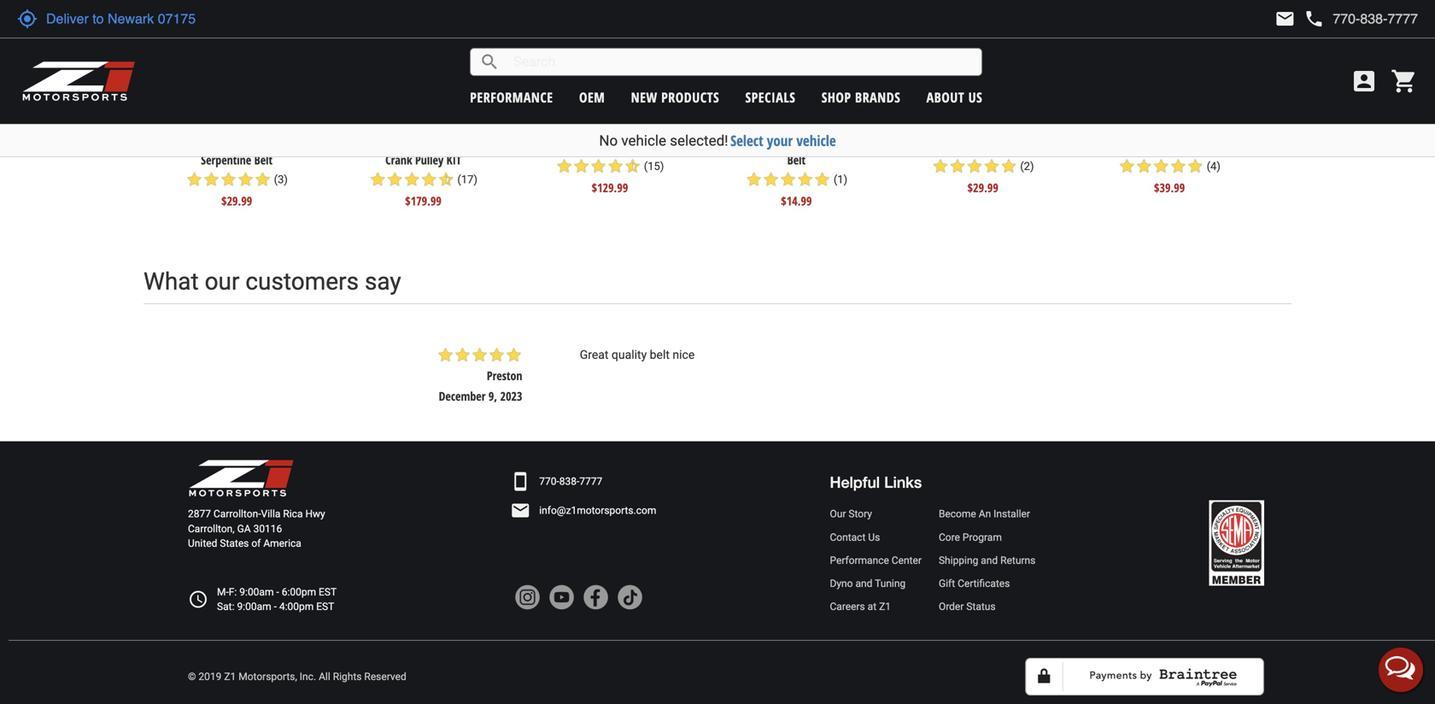 Task type: locate. For each thing, give the bounding box(es) containing it.
performance link
[[470, 88, 553, 106]]

1 horizontal spatial and
[[981, 555, 998, 566]]

us right about
[[969, 88, 983, 106]]

1 horizontal spatial star_half
[[624, 158, 641, 175]]

z1 inside z1 350z / g35 de a/c compressor belt star star star star star (1) $14.99
[[719, 138, 729, 155]]

0 horizontal spatial de
[[785, 138, 797, 155]]

seals
[[1206, 138, 1230, 155]]

350z for star
[[540, 138, 562, 155]]

selected!
[[670, 132, 728, 149]]

motorsports,
[[239, 671, 297, 683]]

3 g35 from the left
[[765, 138, 782, 155]]

2 / from the left
[[244, 138, 249, 155]]

helpful links
[[830, 473, 922, 491]]

shopping_cart
[[1391, 68, 1418, 95]]

mail link
[[1275, 9, 1296, 29]]

performance
[[470, 88, 553, 106]]

core
[[939, 531, 960, 543]]

g35 up star star star star star (2)
[[954, 138, 972, 155]]

0 horizontal spatial belt
[[254, 152, 273, 168]]

Search search field
[[500, 49, 982, 75]]

0 horizontal spatial us
[[868, 531, 880, 543]]

z1 350z / g35 de alternator belt
[[908, 138, 1059, 155]]

g35 inside z1 350z / g35 de a/c compressor belt star star star star star (1) $14.99
[[765, 138, 782, 155]]

1 vertical spatial us
[[868, 531, 880, 543]]

belt right alternator
[[1040, 138, 1059, 155]]

and right dyno
[[856, 578, 873, 590]]

and down core program link
[[981, 555, 998, 566]]

2023
[[500, 388, 523, 404]]

belt inside z1 370z / g37 / q50 vq37 serpentine belt star star star star star (3) $29.99
[[254, 152, 273, 168]]

0 horizontal spatial star_half
[[438, 171, 455, 188]]

contact us link
[[830, 530, 922, 545]]

2019
[[199, 671, 222, 683]]

g35 for pulley
[[389, 138, 407, 155]]

z1 for z1 350z / g35 de a/c compressor belt star star star star star (1) $14.99
[[719, 138, 729, 155]]

g37
[[223, 138, 241, 155]]

$29.99
[[968, 179, 999, 196], [221, 193, 252, 209]]

belt
[[1040, 138, 1059, 155], [254, 152, 273, 168], [788, 152, 806, 168]]

performance
[[830, 555, 889, 566]]

star_half down kit
[[438, 171, 455, 188]]

3 / from the left
[[381, 138, 386, 155]]

email info@z1motorsports.com
[[510, 500, 657, 521]]

tiktok link image
[[617, 584, 643, 610]]

g35 left engine
[[573, 138, 590, 155]]

and inside "link"
[[856, 578, 873, 590]]

350z down about
[[922, 138, 943, 155]]

1 de from the left
[[785, 138, 797, 155]]

(17)
[[457, 173, 478, 186]]

vehicle
[[797, 131, 836, 150], [622, 132, 667, 149]]

search
[[480, 52, 500, 72]]

0 vertical spatial 9:00am
[[240, 586, 274, 598]]

careers at z1 link
[[830, 600, 922, 614]]

de for z1 350z / g35 de alternator belt
[[975, 138, 986, 155]]

1 horizontal spatial belt
[[788, 152, 806, 168]]

350z
[[357, 138, 378, 155], [540, 138, 562, 155], [732, 138, 754, 155], [922, 138, 943, 155]]

350z left your
[[732, 138, 754, 155]]

5 / from the left
[[757, 138, 762, 155]]

z1 left crank
[[343, 138, 354, 155]]

0 vertical spatial us
[[969, 88, 983, 106]]

star_half inside z1 350z / g35 engine harness cover star star star star star_half (15) $129.99
[[624, 158, 641, 175]]

de
[[785, 138, 797, 155], [975, 138, 986, 155]]

0 horizontal spatial vehicle
[[622, 132, 667, 149]]

z1 inside z1 350z / g35 engine harness cover star star star star star_half (15) $129.99
[[527, 138, 537, 155]]

reserved
[[364, 671, 407, 683]]

6:00pm
[[282, 586, 316, 598]]

9:00am right 'f:'
[[240, 586, 274, 598]]

z1 right compressor
[[908, 138, 919, 155]]

us for about us
[[969, 88, 983, 106]]

de up star star star star star (2)
[[975, 138, 986, 155]]

/ left your
[[757, 138, 762, 155]]

0 horizontal spatial and
[[856, 578, 873, 590]]

brands
[[855, 88, 901, 106]]

- left 6:00pm
[[276, 586, 279, 598]]

z1 left viton
[[1110, 138, 1121, 155]]

350z left crank
[[357, 138, 378, 155]]

/ up star star star star star (2)
[[946, 138, 951, 155]]

access_time
[[188, 589, 208, 610]]

villa
[[261, 508, 281, 520]]

careers at z1
[[830, 601, 891, 613]]

350z inside z1 350z / g35 de a/c compressor belt star star star star star (1) $14.99
[[732, 138, 754, 155]]

g35 inside z1 350z / g35 engine harness cover star star star star star_half (15) $129.99
[[573, 138, 590, 155]]

gift
[[939, 578, 955, 590]]

z1 350z / g35 vq35de lightweight crank pulley kit star star star star star_half (17) $179.99
[[343, 138, 504, 209]]

preston
[[487, 367, 523, 384]]

become
[[939, 508, 976, 520]]

f:
[[229, 586, 237, 598]]

350z left engine
[[540, 138, 562, 155]]

states
[[220, 537, 249, 549]]

new products link
[[631, 88, 720, 106]]

contact
[[830, 531, 866, 543]]

g35 for belt
[[765, 138, 782, 155]]

/ for star
[[565, 138, 570, 155]]

/ left g37
[[215, 138, 220, 155]]

belt right g37
[[254, 152, 273, 168]]

de inside z1 350z / g35 de a/c compressor belt star star star star star (1) $14.99
[[785, 138, 797, 155]]

vehicle up (15)
[[622, 132, 667, 149]]

what
[[144, 267, 199, 295]]

and for tuning
[[856, 578, 873, 590]]

my_location
[[17, 9, 38, 29]]

sat:
[[217, 601, 235, 613]]

vehicle right your
[[797, 131, 836, 150]]

0 vertical spatial -
[[276, 586, 279, 598]]

star_half
[[624, 158, 641, 175], [438, 171, 455, 188]]

350z inside z1 350z / g35 vq35de lightweight crank pulley kit star star star star star_half (17) $179.99
[[357, 138, 378, 155]]

/ left vq35de at top
[[381, 138, 386, 155]]

z1 inside z1 370z / g37 / q50 vq37 serpentine belt star star star star star (3) $29.99
[[177, 138, 188, 155]]

us for contact us
[[868, 531, 880, 543]]

2 350z from the left
[[540, 138, 562, 155]]

1 vertical spatial -
[[274, 601, 277, 613]]

30116
[[253, 523, 282, 535]]

4 / from the left
[[565, 138, 570, 155]]

370z
[[191, 138, 212, 155]]

1 g35 from the left
[[389, 138, 407, 155]]

(1)
[[834, 173, 848, 186]]

star_half left (15)
[[624, 158, 641, 175]]

9:00am right sat:
[[237, 601, 271, 613]]

9:00am
[[240, 586, 274, 598], [237, 601, 271, 613]]

1 horizontal spatial us
[[969, 88, 983, 106]]

1 / from the left
[[215, 138, 220, 155]]

350z for pulley
[[357, 138, 378, 155]]

mail phone
[[1275, 9, 1325, 29]]

2 de from the left
[[975, 138, 986, 155]]

no
[[599, 132, 618, 149]]

/ for belt
[[757, 138, 762, 155]]

/
[[215, 138, 220, 155], [244, 138, 249, 155], [381, 138, 386, 155], [565, 138, 570, 155], [757, 138, 762, 155], [946, 138, 951, 155]]

/ inside z1 350z / g35 vq35de lightweight crank pulley kit star star star star star_half (17) $179.99
[[381, 138, 386, 155]]

at
[[868, 601, 877, 613]]

de left a/c at the right of page
[[785, 138, 797, 155]]

$29.99 inside z1 370z / g37 / q50 vq37 serpentine belt star star star star star (3) $29.99
[[221, 193, 252, 209]]

3 350z from the left
[[732, 138, 754, 155]]

z1 inside z1 350z / g35 vq35de lightweight crank pulley kit star star star star star_half (17) $179.99
[[343, 138, 354, 155]]

star
[[556, 158, 573, 175], [573, 158, 590, 175], [590, 158, 607, 175], [607, 158, 624, 175], [932, 158, 949, 175], [949, 158, 966, 175], [966, 158, 983, 175], [983, 158, 1001, 175], [1001, 158, 1018, 175], [1119, 158, 1136, 175], [1136, 158, 1153, 175], [1153, 158, 1170, 175], [1170, 158, 1187, 175], [1187, 158, 1204, 175], [186, 171, 203, 188], [203, 171, 220, 188], [220, 171, 237, 188], [237, 171, 254, 188], [254, 171, 271, 188], [369, 171, 386, 188], [386, 171, 403, 188], [403, 171, 421, 188], [421, 171, 438, 188], [746, 171, 763, 188], [763, 171, 780, 188], [780, 171, 797, 188], [797, 171, 814, 188], [814, 171, 831, 188], [437, 346, 454, 364], [454, 346, 471, 364], [471, 346, 488, 364], [488, 346, 505, 364], [505, 346, 523, 364]]

(15)
[[644, 160, 664, 173]]

of
[[251, 537, 261, 549]]

- left 4:00pm
[[274, 601, 277, 613]]

shop brands link
[[822, 88, 901, 106]]

shop
[[822, 88, 852, 106]]

tuning
[[875, 578, 906, 590]]

1 vertical spatial and
[[856, 578, 873, 590]]

facebook link image
[[583, 584, 609, 610]]

g35 right select
[[765, 138, 782, 155]]

de for z1 350z / g35 de a/c compressor belt star star star star star (1) $14.99
[[785, 138, 797, 155]]

cover
[[667, 138, 693, 155]]

770-
[[539, 476, 559, 488]]

est right 6:00pm
[[319, 586, 337, 598]]

belt down select your vehicle 'link'
[[788, 152, 806, 168]]

z1 down performance
[[527, 138, 537, 155]]

pulley
[[415, 152, 444, 168]]

z1 left select
[[719, 138, 729, 155]]

contact us
[[830, 531, 880, 543]]

inc.
[[300, 671, 316, 683]]

est right 4:00pm
[[316, 601, 334, 613]]

0 horizontal spatial $29.99
[[221, 193, 252, 209]]

vehicle inside 'no vehicle selected! select your vehicle'
[[622, 132, 667, 149]]

1 350z from the left
[[357, 138, 378, 155]]

z1 left 370z
[[177, 138, 188, 155]]

us down our story link
[[868, 531, 880, 543]]

2 g35 from the left
[[573, 138, 590, 155]]

rica
[[283, 508, 303, 520]]

/ left engine
[[565, 138, 570, 155]]

/ for serpentine
[[215, 138, 220, 155]]

/ inside z1 350z / g35 de a/c compressor belt star star star star star (1) $14.99
[[757, 138, 762, 155]]

est
[[319, 586, 337, 598], [316, 601, 334, 613]]

g35 inside z1 350z / g35 vq35de lightweight crank pulley kit star star star star star_half (17) $179.99
[[389, 138, 407, 155]]

$29.99 down 'serpentine'
[[221, 193, 252, 209]]

0 vertical spatial and
[[981, 555, 998, 566]]

$29.99 down star star star star star (2)
[[968, 179, 999, 196]]

and
[[981, 555, 998, 566], [856, 578, 873, 590]]

great
[[580, 348, 609, 362]]

compressor
[[820, 138, 875, 155]]

about us
[[927, 88, 983, 106]]

engine
[[593, 138, 624, 155]]

/ right g37
[[244, 138, 249, 155]]

4 350z from the left
[[922, 138, 943, 155]]

350z inside z1 350z / g35 engine harness cover star star star star star_half (15) $129.99
[[540, 138, 562, 155]]

1 horizontal spatial de
[[975, 138, 986, 155]]

an
[[979, 508, 991, 520]]

serpentine
[[201, 152, 251, 168]]

performance center
[[830, 555, 922, 566]]

/ inside z1 350z / g35 engine harness cover star star star star star_half (15) $129.99
[[565, 138, 570, 155]]

$129.99
[[592, 179, 628, 196]]

select
[[731, 131, 764, 150]]

oem link
[[579, 88, 605, 106]]

a/c
[[800, 138, 817, 155]]

1 horizontal spatial vehicle
[[797, 131, 836, 150]]

g35 left vq35de at top
[[389, 138, 407, 155]]

ga
[[237, 523, 251, 535]]



Task type: describe. For each thing, give the bounding box(es) containing it.
dyno and tuning link
[[830, 576, 922, 591]]

shop brands
[[822, 88, 901, 106]]

z1 motorsports logo image
[[21, 60, 136, 103]]

carrollton,
[[188, 523, 235, 535]]

hwy
[[305, 508, 325, 520]]

careers
[[830, 601, 865, 613]]

1 horizontal spatial $29.99
[[968, 179, 999, 196]]

performance center link
[[830, 553, 922, 568]]

shipping and returns
[[939, 555, 1036, 566]]

installer
[[994, 508, 1030, 520]]

returns
[[1001, 555, 1036, 566]]

(3)
[[274, 173, 288, 186]]

lightweight
[[448, 138, 504, 155]]

z1 for z1 350z / g35 vq35de lightweight crank pulley kit star star star star star_half (17) $179.99
[[343, 138, 354, 155]]

z1 350z / g35 de a/c compressor belt star star star star star (1) $14.99
[[719, 138, 875, 209]]

new products
[[631, 88, 720, 106]]

america
[[263, 537, 301, 549]]

select your vehicle link
[[731, 131, 836, 150]]

9,
[[489, 388, 497, 404]]

united
[[188, 537, 217, 549]]

december
[[439, 388, 486, 404]]

m-
[[217, 586, 229, 598]]

specials
[[746, 88, 796, 106]]

and for returns
[[981, 555, 998, 566]]

gift certificates link
[[939, 576, 1036, 591]]

z1 viton valve stem seals
[[1110, 138, 1230, 155]]

4:00pm
[[279, 601, 314, 613]]

our story link
[[830, 507, 922, 521]]

dyno
[[830, 578, 853, 590]]

838-
[[559, 476, 580, 488]]

crank
[[385, 152, 412, 168]]

what our customers say
[[144, 267, 401, 295]]

specials link
[[746, 88, 796, 106]]

350z for belt
[[732, 138, 754, 155]]

become an installer
[[939, 508, 1030, 520]]

stem
[[1180, 138, 1203, 155]]

no vehicle selected! select your vehicle
[[599, 131, 836, 150]]

© 2019 z1 motorsports, inc. all rights reserved
[[188, 671, 407, 683]]

say
[[365, 267, 401, 295]]

z1 for z1 350z / g35 de alternator belt
[[908, 138, 919, 155]]

links
[[884, 473, 922, 491]]

instagram link image
[[515, 584, 540, 610]]

great quality belt nice
[[580, 348, 695, 362]]

0 vertical spatial est
[[319, 586, 337, 598]]

core program
[[939, 531, 1002, 543]]

carrollton-
[[214, 508, 261, 520]]

quality
[[612, 348, 647, 362]]

phone link
[[1304, 9, 1418, 29]]

oem
[[579, 88, 605, 106]]

shopping_cart link
[[1387, 68, 1418, 95]]

mail
[[1275, 9, 1296, 29]]

info@z1motorsports.com
[[539, 505, 657, 517]]

$179.99
[[405, 193, 442, 209]]

helpful
[[830, 473, 880, 491]]

2 horizontal spatial belt
[[1040, 138, 1059, 155]]

order
[[939, 601, 964, 613]]

z1 for z1 370z / g37 / q50 vq37 serpentine belt star star star star star (3) $29.99
[[177, 138, 188, 155]]

shipping and returns link
[[939, 553, 1036, 568]]

valve
[[1152, 138, 1177, 155]]

order status link
[[939, 600, 1036, 614]]

z1 for z1 350z / g35 engine harness cover star star star star star_half (15) $129.99
[[527, 138, 537, 155]]

customers
[[246, 267, 359, 295]]

account_box link
[[1347, 68, 1383, 95]]

6 / from the left
[[946, 138, 951, 155]]

(2)
[[1020, 160, 1034, 173]]

youtube link image
[[549, 584, 574, 610]]

4 g35 from the left
[[954, 138, 972, 155]]

/ for pulley
[[381, 138, 386, 155]]

belt
[[650, 348, 670, 362]]

rights
[[333, 671, 362, 683]]

center
[[892, 555, 922, 566]]

q50
[[251, 138, 270, 155]]

vq35de
[[410, 138, 445, 155]]

about
[[927, 88, 965, 106]]

email
[[510, 500, 531, 521]]

z1 company logo image
[[188, 459, 295, 498]]

z1 right "2019" at the bottom of the page
[[224, 671, 236, 683]]

story
[[849, 508, 872, 520]]

sema member logo image
[[1209, 500, 1265, 586]]

smartphone
[[510, 471, 531, 492]]

star_half inside z1 350z / g35 vq35de lightweight crank pulley kit star star star star star_half (17) $179.99
[[438, 171, 455, 188]]

belt inside z1 350z / g35 de a/c compressor belt star star star star star (1) $14.99
[[788, 152, 806, 168]]

viton
[[1124, 138, 1149, 155]]

1 vertical spatial 9:00am
[[237, 601, 271, 613]]

2877
[[188, 508, 211, 520]]

1 vertical spatial est
[[316, 601, 334, 613]]

z1 right at at the right bottom of the page
[[879, 601, 891, 613]]

g35 for star
[[573, 138, 590, 155]]

$39.99
[[1154, 179, 1185, 196]]

dyno and tuning
[[830, 578, 906, 590]]

certificates
[[958, 578, 1010, 590]]

shipping
[[939, 555, 979, 566]]

770-838-7777 link
[[539, 474, 603, 489]]

star star star star star (4)
[[1119, 158, 1221, 175]]

z1 for z1 viton valve stem seals
[[1110, 138, 1121, 155]]

info@z1motorsports.com link
[[539, 503, 657, 518]]

star star star star star (2)
[[932, 158, 1034, 175]]



Task type: vqa. For each thing, say whether or not it's contained in the screenshot.


